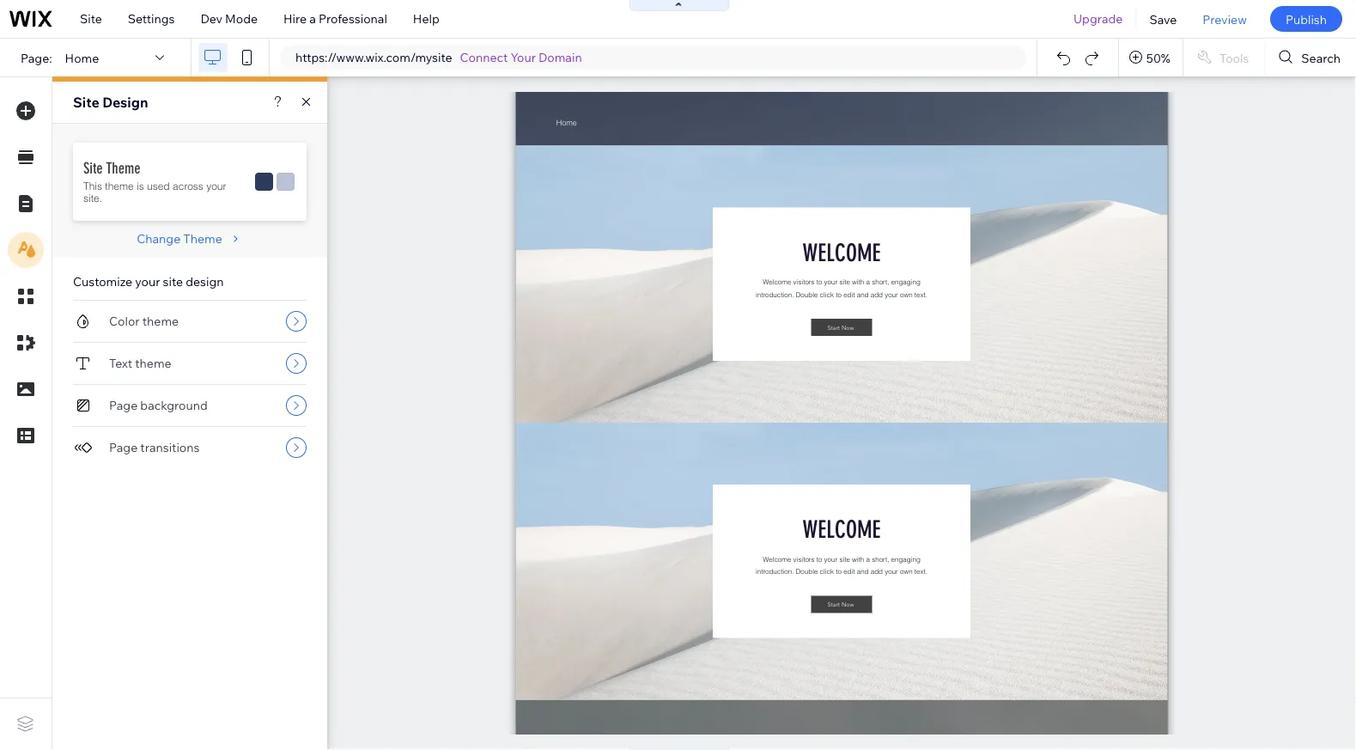 Task type: describe. For each thing, give the bounding box(es) containing it.
text theme
[[109, 356, 171, 371]]

color
[[109, 314, 140, 329]]

tools
[[1220, 50, 1250, 65]]

customize your site design
[[73, 274, 224, 289]]

domain
[[539, 50, 582, 65]]

page transitions
[[109, 440, 200, 455]]

theme for site
[[106, 159, 141, 177]]

site
[[163, 274, 183, 289]]

settings
[[128, 11, 175, 26]]

https://www.wix.com/mysite
[[296, 50, 452, 65]]

help
[[413, 11, 440, 26]]

is
[[137, 180, 144, 193]]

theme for change
[[183, 231, 222, 246]]

1 vertical spatial your
[[135, 274, 160, 289]]

page for page transitions
[[109, 440, 138, 455]]

design
[[186, 274, 224, 289]]

change theme button
[[137, 231, 243, 247]]

professional
[[319, 11, 387, 26]]

used
[[147, 180, 170, 193]]

save
[[1150, 11, 1177, 26]]

your inside 'site theme this theme is used across your site.'
[[206, 180, 226, 193]]

search button
[[1266, 39, 1357, 76]]

0 vertical spatial site
[[80, 11, 102, 26]]

dev mode
[[201, 11, 258, 26]]

hire
[[284, 11, 307, 26]]

site theme this theme is used across your site.
[[83, 159, 226, 204]]



Task type: vqa. For each thing, say whether or not it's contained in the screenshot.
topmost PAGE
yes



Task type: locate. For each thing, give the bounding box(es) containing it.
1 page from the top
[[109, 398, 138, 413]]

your right across
[[206, 180, 226, 193]]

site left the 'design'
[[73, 94, 99, 111]]

theme right 'text'
[[135, 356, 171, 371]]

change theme
[[137, 231, 222, 246]]

site for design
[[73, 94, 99, 111]]

this
[[83, 180, 102, 193]]

theme for color theme
[[142, 314, 179, 329]]

your
[[206, 180, 226, 193], [135, 274, 160, 289]]

page for page background
[[109, 398, 138, 413]]

https://www.wix.com/mysite connect your domain
[[296, 50, 582, 65]]

color theme
[[109, 314, 179, 329]]

0 horizontal spatial theme
[[106, 159, 141, 177]]

page left transitions at the left bottom of the page
[[109, 440, 138, 455]]

hire a professional
[[284, 11, 387, 26]]

your
[[511, 50, 536, 65]]

theme left is
[[105, 180, 134, 193]]

page background
[[109, 398, 208, 413]]

site up this
[[83, 159, 103, 177]]

transitions
[[140, 440, 200, 455]]

design
[[102, 94, 148, 111]]

1 horizontal spatial theme
[[183, 231, 222, 246]]

theme right color
[[142, 314, 179, 329]]

your left site
[[135, 274, 160, 289]]

theme
[[106, 159, 141, 177], [183, 231, 222, 246]]

theme
[[105, 180, 134, 193], [142, 314, 179, 329], [135, 356, 171, 371]]

background
[[140, 398, 208, 413]]

customize
[[73, 274, 132, 289]]

theme inside 'site theme this theme is used across your site.'
[[105, 180, 134, 193]]

50%
[[1147, 50, 1171, 65]]

0 vertical spatial page
[[109, 398, 138, 413]]

page down 'text'
[[109, 398, 138, 413]]

0 vertical spatial your
[[206, 180, 226, 193]]

50% button
[[1119, 39, 1183, 76]]

dev
[[201, 11, 223, 26]]

site up home
[[80, 11, 102, 26]]

publish
[[1286, 11, 1327, 26]]

site design
[[73, 94, 148, 111]]

mode
[[225, 11, 258, 26]]

0 vertical spatial theme
[[105, 180, 134, 193]]

1 vertical spatial page
[[109, 440, 138, 455]]

search
[[1302, 50, 1341, 65]]

site inside 'site theme this theme is used across your site.'
[[83, 159, 103, 177]]

connect
[[460, 50, 508, 65]]

across
[[173, 180, 203, 193]]

tools button
[[1184, 39, 1265, 76]]

a
[[310, 11, 316, 26]]

save button
[[1137, 0, 1190, 38]]

1 vertical spatial site
[[73, 94, 99, 111]]

page
[[109, 398, 138, 413], [109, 440, 138, 455]]

2 page from the top
[[109, 440, 138, 455]]

0 vertical spatial theme
[[106, 159, 141, 177]]

site for theme
[[83, 159, 103, 177]]

theme inside "button"
[[183, 231, 222, 246]]

theme up is
[[106, 159, 141, 177]]

0 horizontal spatial your
[[135, 274, 160, 289]]

preview
[[1203, 11, 1247, 26]]

theme inside 'site theme this theme is used across your site.'
[[106, 159, 141, 177]]

1 vertical spatial theme
[[183, 231, 222, 246]]

site.
[[83, 192, 102, 204]]

1 horizontal spatial your
[[206, 180, 226, 193]]

1 vertical spatial theme
[[142, 314, 179, 329]]

2 vertical spatial site
[[83, 159, 103, 177]]

publish button
[[1271, 6, 1343, 32]]

upgrade
[[1074, 11, 1123, 26]]

site
[[80, 11, 102, 26], [73, 94, 99, 111], [83, 159, 103, 177]]

home
[[65, 50, 99, 65]]

theme for text theme
[[135, 356, 171, 371]]

theme up design
[[183, 231, 222, 246]]

text
[[109, 356, 132, 371]]

2 vertical spatial theme
[[135, 356, 171, 371]]

preview button
[[1190, 0, 1260, 38]]

change
[[137, 231, 181, 246]]



